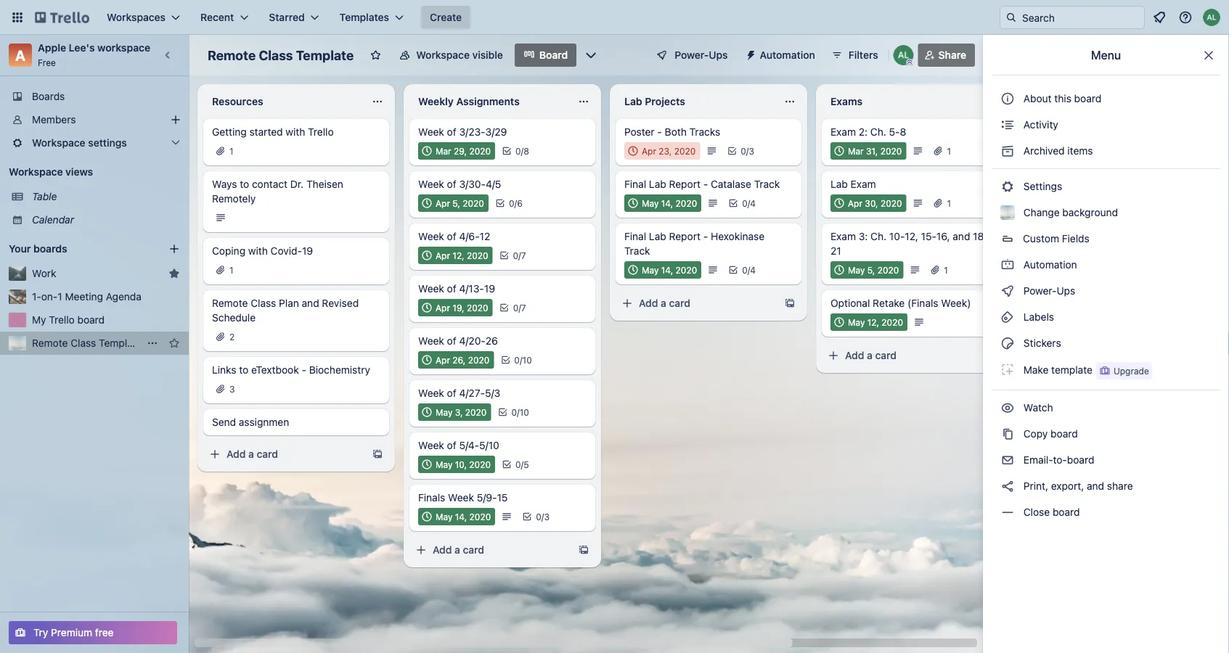 Task type: locate. For each thing, give the bounding box(es) containing it.
trello down the resources "text box"
[[308, 126, 334, 138]]

2020 for week of 4/13-19
[[467, 303, 488, 313]]

0 vertical spatial power-ups
[[675, 49, 728, 61]]

1 vertical spatial 14,
[[661, 265, 673, 275]]

0 vertical spatial 10
[[523, 355, 532, 365]]

may up optional
[[848, 265, 865, 275]]

0 / 7 for 19
[[513, 303, 526, 313]]

1 vertical spatial apple lee (applelee29) image
[[894, 45, 914, 65]]

final
[[625, 178, 646, 190], [625, 231, 646, 243]]

meeting
[[65, 291, 103, 303]]

3 down 'finals week 5/9-15' link
[[544, 512, 550, 522]]

track inside final lab report - hexokinase track
[[625, 245, 650, 257]]

0 vertical spatial may 14, 2020
[[642, 198, 697, 208]]

2 vertical spatial exam
[[831, 231, 856, 243]]

0 horizontal spatial mar
[[436, 146, 451, 156]]

0 horizontal spatial remote class template
[[32, 337, 142, 349]]

2020 inside checkbox
[[469, 460, 491, 470]]

1 vertical spatial final
[[625, 231, 646, 243]]

2 vertical spatial 12,
[[868, 317, 879, 328]]

sm image inside watch link
[[1001, 401, 1015, 415]]

class inside remote class plan and revised schedule
[[251, 297, 276, 309]]

2 4 from the top
[[750, 265, 756, 275]]

sm image inside email-to-board link
[[1001, 453, 1015, 468]]

stickers
[[1021, 337, 1061, 349]]

board for to-
[[1067, 454, 1095, 466]]

1 vertical spatial to
[[239, 364, 249, 376]]

1 final from the top
[[625, 178, 646, 190]]

0 vertical spatial 0 / 3
[[741, 146, 755, 156]]

1 sm image from the top
[[1001, 118, 1015, 132]]

poster - both tracks
[[625, 126, 721, 138]]

coping with covid-19
[[212, 245, 313, 257]]

to for etextbook
[[239, 364, 249, 376]]

sm image inside labels link
[[1001, 310, 1015, 325]]

poster
[[625, 126, 655, 138]]

change background link
[[992, 201, 1221, 224]]

3 for finals week 5/9-15
[[544, 512, 550, 522]]

0 vertical spatial ups
[[709, 49, 728, 61]]

on-
[[41, 291, 58, 303]]

1 horizontal spatial 5,
[[868, 265, 875, 275]]

sm image for copy board
[[1001, 427, 1015, 442]]

workspace inside workspace visible button
[[416, 49, 470, 61]]

0 vertical spatial apple lee (applelee29) image
[[1203, 9, 1221, 26]]

table
[[32, 191, 57, 203]]

0 vertical spatial 0 / 4
[[742, 198, 756, 208]]

0 horizontal spatial 19
[[302, 245, 313, 257]]

add for week of 4/6-12
[[433, 544, 452, 556]]

class left plan
[[251, 297, 276, 309]]

/ down the hexokinase
[[748, 265, 750, 275]]

12, for optional retake (finals week)
[[868, 317, 879, 328]]

1 vertical spatial 0 / 10
[[512, 407, 529, 418]]

coping with covid-19 link
[[212, 244, 381, 259]]

week for week of 3/30-4/5
[[418, 178, 444, 190]]

0 / 10
[[514, 355, 532, 365], [512, 407, 529, 418]]

apple lee (applelee29) image inside primary element
[[1203, 9, 1221, 26]]

lab
[[625, 95, 643, 107], [649, 178, 666, 190], [831, 178, 848, 190], [649, 231, 666, 243]]

3 of from the top
[[447, 231, 457, 243]]

5, inside checkbox
[[453, 198, 460, 208]]

ways to contact dr. theisen remotely link
[[212, 177, 381, 206]]

workspace for workspace visible
[[416, 49, 470, 61]]

12, inside may 12, 2020 option
[[868, 317, 879, 328]]

ch. inside exam 3: ch. 10-12, 15-16, and 18- 21
[[871, 231, 887, 243]]

1 vertical spatial create from template… image
[[372, 449, 383, 460]]

0 vertical spatial remote
[[208, 47, 256, 63]]

ch. right "3:"
[[871, 231, 887, 243]]

mar inside option
[[848, 146, 864, 156]]

5, down "3:"
[[868, 265, 875, 275]]

2020 for poster - both tracks
[[674, 146, 696, 156]]

0 vertical spatial 3
[[749, 146, 755, 156]]

remote inside remote class plan and revised schedule
[[212, 297, 248, 309]]

board for trello
[[77, 314, 105, 326]]

1 horizontal spatial 3
[[544, 512, 550, 522]]

to right links
[[239, 364, 249, 376]]

card down the assignmen
[[257, 448, 278, 460]]

sm image for close board
[[1001, 505, 1015, 520]]

optional retake (finals week)
[[831, 297, 971, 309]]

make template
[[1021, 364, 1093, 376]]

sm image left make in the right of the page
[[1001, 362, 1015, 377]]

resources
[[212, 95, 263, 107]]

- inside final lab report - hexokinase track
[[704, 231, 708, 243]]

lab inside final lab report - hexokinase track
[[649, 231, 666, 243]]

of up mar 29, 2020 option
[[447, 126, 457, 138]]

Lab Projects text field
[[616, 90, 776, 113]]

0 / 7 for 12
[[513, 251, 526, 261]]

sm image inside close board link
[[1001, 505, 1015, 520]]

2 vertical spatial remote
[[32, 337, 68, 349]]

1 horizontal spatial ups
[[1057, 285, 1076, 297]]

7 of from the top
[[447, 440, 457, 452]]

about
[[1024, 93, 1052, 105]]

1 horizontal spatial track
[[754, 178, 780, 190]]

0 vertical spatial 7
[[521, 251, 526, 261]]

add a card for final lab report - hexokinase track
[[639, 297, 691, 309]]

a down finals week 5/9-15
[[455, 544, 460, 556]]

14, down final lab report - hexokinase track
[[661, 265, 673, 275]]

final lab report - hexokinase track
[[625, 231, 765, 257]]

apr inside "checkbox"
[[642, 146, 656, 156]]

0 vertical spatial 0 / 10
[[514, 355, 532, 365]]

0 vertical spatial template
[[296, 47, 354, 63]]

7 down week of 4/13-19 link
[[521, 303, 526, 313]]

mar for exam
[[848, 146, 864, 156]]

1 vertical spatial workspace
[[32, 137, 85, 149]]

Mar 31, 2020 checkbox
[[831, 142, 907, 160]]

ch.
[[871, 126, 887, 138], [871, 231, 887, 243]]

1 vertical spatial 4
[[750, 265, 756, 275]]

a link
[[9, 44, 32, 67]]

6 of from the top
[[447, 387, 457, 399]]

may left 10,
[[436, 460, 453, 470]]

2 7 from the top
[[521, 303, 526, 313]]

0 horizontal spatial track
[[625, 245, 650, 257]]

apr
[[642, 146, 656, 156], [436, 198, 450, 208], [848, 198, 863, 208], [436, 251, 450, 261], [436, 303, 450, 313], [436, 355, 450, 365]]

15-
[[921, 231, 937, 243]]

apple lee's workspace free
[[38, 42, 150, 68]]

1 vertical spatial may 14, 2020
[[642, 265, 697, 275]]

5, for 3/30-
[[453, 198, 460, 208]]

/ down week of 3/23-3/29 link
[[521, 146, 524, 156]]

with
[[286, 126, 305, 138], [248, 245, 268, 257]]

sm image inside settings link
[[1001, 179, 1015, 194]]

/ down the week of 5/4-5/10 link
[[521, 460, 524, 470]]

week up apr 19, 2020 checkbox
[[418, 283, 444, 295]]

0 vertical spatial ch.
[[871, 126, 887, 138]]

1 down coping
[[229, 265, 234, 275]]

0 vertical spatial exam
[[831, 126, 856, 138]]

of up apr 19, 2020 checkbox
[[447, 283, 457, 295]]

a for week of 4/6-12
[[455, 544, 460, 556]]

custom
[[1023, 233, 1060, 245]]

1 vertical spatial class
[[251, 297, 276, 309]]

sm image inside automation link
[[1001, 258, 1015, 272]]

2020 right 10,
[[469, 460, 491, 470]]

ups down automation link
[[1057, 285, 1076, 297]]

send assignmen
[[212, 416, 289, 428]]

and left share at the right of page
[[1087, 480, 1105, 492]]

a down send assignmen
[[248, 448, 254, 460]]

3 up catalase
[[749, 146, 755, 156]]

1 horizontal spatial with
[[286, 126, 305, 138]]

2020 for exam 2: ch. 5-8
[[881, 146, 902, 156]]

sm image inside print, export, and share link
[[1001, 479, 1015, 494]]

class inside the remote class template link
[[71, 337, 96, 349]]

2020 inside option
[[469, 146, 491, 156]]

Mar 29, 2020 checkbox
[[418, 142, 495, 160]]

0 vertical spatial and
[[953, 231, 971, 243]]

of for 4/13-
[[447, 283, 457, 295]]

remote class template inside board name text field
[[208, 47, 354, 63]]

create
[[430, 11, 462, 23]]

print, export, and share link
[[992, 475, 1221, 498]]

a down final lab report - hexokinase track
[[661, 297, 667, 309]]

0 vertical spatial remote class template
[[208, 47, 354, 63]]

4 down the hexokinase
[[750, 265, 756, 275]]

report left the hexokinase
[[669, 231, 701, 243]]

1-on-1 meeting agenda
[[32, 291, 142, 303]]

1 vertical spatial and
[[302, 297, 319, 309]]

mar inside option
[[436, 146, 451, 156]]

this
[[1055, 93, 1072, 105]]

0 / 3 down 'finals week 5/9-15' link
[[536, 512, 550, 522]]

exam inside exam 3: ch. 10-12, 15-16, and 18- 21
[[831, 231, 856, 243]]

2 horizontal spatial 3
[[749, 146, 755, 156]]

add a card for coping with covid-19
[[227, 448, 278, 460]]

5 sm image from the top
[[1001, 362, 1015, 377]]

may inside option
[[848, 317, 865, 328]]

your boards with 4 items element
[[9, 240, 147, 258]]

0 down "week of 4/6-12" link
[[513, 251, 519, 261]]

make
[[1024, 364, 1049, 376]]

card down may 12, 2020
[[875, 350, 897, 362]]

4 down catalase
[[750, 198, 756, 208]]

3 sm image from the top
[[1001, 310, 1015, 325]]

remote down recent popup button
[[208, 47, 256, 63]]

sm image right week)
[[1001, 284, 1015, 298]]

1 of from the top
[[447, 126, 457, 138]]

add a card down send assignmen
[[227, 448, 278, 460]]

sm image inside "copy board" link
[[1001, 427, 1015, 442]]

0 / 3 up catalase
[[741, 146, 755, 156]]

template inside the remote class template link
[[99, 337, 142, 349]]

exam up 21
[[831, 231, 856, 243]]

track for final lab report - catalase track
[[754, 178, 780, 190]]

12, down retake
[[868, 317, 879, 328]]

19 down ways to contact dr. theisen remotely link
[[302, 245, 313, 257]]

19
[[302, 245, 313, 257], [484, 283, 495, 295]]

1 horizontal spatial trello
[[308, 126, 334, 138]]

may inside "checkbox"
[[848, 265, 865, 275]]

19 inside week of 4/13-19 link
[[484, 283, 495, 295]]

7 for 19
[[521, 303, 526, 313]]

1 horizontal spatial mar
[[848, 146, 864, 156]]

0 horizontal spatial 5,
[[453, 198, 460, 208]]

1 mar from the left
[[436, 146, 451, 156]]

0 vertical spatial 5,
[[453, 198, 460, 208]]

sm image left print,
[[1001, 479, 1015, 494]]

create from template… image for coping with covid-19
[[372, 449, 383, 460]]

apr for lab exam
[[848, 198, 863, 208]]

2 vertical spatial may 14, 2020
[[436, 512, 491, 522]]

to up remotely at the top left of page
[[240, 178, 249, 190]]

10 for 5/3
[[520, 407, 529, 418]]

2020 right 30,
[[881, 198, 902, 208]]

sm image inside stickers link
[[1001, 336, 1015, 351]]

10
[[523, 355, 532, 365], [520, 407, 529, 418]]

both
[[665, 126, 687, 138]]

0 vertical spatial 19
[[302, 245, 313, 257]]

1 vertical spatial report
[[669, 231, 701, 243]]

1 vertical spatial exam
[[851, 178, 876, 190]]

may for finals week 5/9-15
[[436, 512, 453, 522]]

1 horizontal spatial power-ups
[[1021, 285, 1078, 297]]

may for optional retake (finals week)
[[848, 317, 865, 328]]

week for week of 4/27-5/3
[[418, 387, 444, 399]]

1 vertical spatial 8
[[524, 146, 529, 156]]

revised
[[322, 297, 359, 309]]

0 vertical spatial may 14, 2020 checkbox
[[625, 195, 702, 212]]

2020 for optional retake (finals week)
[[882, 317, 903, 328]]

0 horizontal spatial automation
[[760, 49, 815, 61]]

2020 for week of 4/27-5/3
[[465, 407, 487, 418]]

star icon image
[[168, 338, 180, 349]]

week for week of 4/13-19
[[418, 283, 444, 295]]

may 12, 2020
[[848, 317, 903, 328]]

1 0 / 7 from the top
[[513, 251, 526, 261]]

may inside option
[[436, 407, 453, 418]]

week of 5/4-5/10 link
[[418, 439, 587, 453]]

sm image for print, export, and share
[[1001, 479, 1015, 494]]

links to etextbook - biochemistry link
[[212, 363, 381, 378]]

may for week of 4/27-5/3
[[436, 407, 453, 418]]

sm image
[[740, 44, 760, 64], [1001, 144, 1015, 158], [1001, 179, 1015, 194], [1001, 258, 1015, 272], [1001, 401, 1015, 415], [1001, 427, 1015, 442], [1001, 453, 1015, 468]]

try premium free
[[33, 627, 114, 639]]

template down starred popup button
[[296, 47, 354, 63]]

sm image left stickers
[[1001, 336, 1015, 351]]

sm image for archived items
[[1001, 144, 1015, 158]]

may 14, 2020 checkbox for final lab report - catalase track
[[625, 195, 702, 212]]

back to home image
[[35, 6, 89, 29]]

Weekly Assignments text field
[[410, 90, 569, 113]]

with left "covid-"
[[248, 245, 268, 257]]

card
[[669, 297, 691, 309], [875, 350, 897, 362], [257, 448, 278, 460], [463, 544, 484, 556]]

6 sm image from the top
[[1001, 479, 1015, 494]]

1 7 from the top
[[521, 251, 526, 261]]

may 5, 2020
[[848, 265, 899, 275]]

templates
[[340, 11, 389, 23]]

remote inside board name text field
[[208, 47, 256, 63]]

apr for week of 4/6-12
[[436, 251, 450, 261]]

apple lee (applelee29) image
[[1203, 9, 1221, 26], [894, 45, 914, 65]]

with right started
[[286, 126, 305, 138]]

2 vertical spatial 3
[[544, 512, 550, 522]]

primary element
[[0, 0, 1229, 35]]

sm image inside automation button
[[740, 44, 760, 64]]

2 vertical spatial class
[[71, 337, 96, 349]]

12, inside apr 12, 2020 checkbox
[[453, 251, 464, 261]]

19 inside coping with covid-19 link
[[302, 245, 313, 257]]

1 horizontal spatial automation
[[1021, 259, 1077, 271]]

14, down finals week 5/9-15
[[455, 512, 467, 522]]

may inside checkbox
[[436, 460, 453, 470]]

class down starred
[[259, 47, 293, 63]]

starred
[[269, 11, 305, 23]]

0 vertical spatial 8
[[900, 126, 907, 138]]

4 sm image from the top
[[1001, 336, 1015, 351]]

assignmen
[[239, 416, 289, 428]]

1 horizontal spatial remote class template
[[208, 47, 354, 63]]

sm image inside archived items link
[[1001, 144, 1015, 158]]

fields
[[1062, 233, 1090, 245]]

Apr 30, 2020 checkbox
[[831, 195, 907, 212]]

getting started with trello
[[212, 126, 334, 138]]

19 up apr 19, 2020 on the top left of page
[[484, 283, 495, 295]]

2 final from the top
[[625, 231, 646, 243]]

settings
[[1021, 180, 1063, 192]]

week up may 3, 2020 option
[[418, 387, 444, 399]]

lab down final lab report - catalase track
[[649, 231, 666, 243]]

2020 down final lab report - catalase track
[[676, 198, 697, 208]]

1 vertical spatial 19
[[484, 283, 495, 295]]

week for week of 3/23-3/29
[[418, 126, 444, 138]]

apple lee (applelee29) image right open information menu image
[[1203, 9, 1221, 26]]

0 / 4 down the hexokinase
[[742, 265, 756, 275]]

power-ups link
[[992, 280, 1221, 303]]

upgrade
[[1114, 366, 1149, 376]]

workspace inside workspace settings 'popup button'
[[32, 137, 85, 149]]

power- up 'lab projects' text field
[[675, 49, 709, 61]]

week of 4/20-26
[[418, 335, 498, 347]]

1 vertical spatial trello
[[49, 314, 75, 326]]

of for 3/30-
[[447, 178, 457, 190]]

open information menu image
[[1179, 10, 1193, 25]]

ch. for 5-
[[871, 126, 887, 138]]

lab up poster
[[625, 95, 643, 107]]

may for exam 3: ch. 10-12, 15-16, and 18- 21
[[848, 265, 865, 275]]

items
[[1068, 145, 1093, 157]]

lab up apr 30, 2020 checkbox
[[831, 178, 848, 190]]

power-ups button
[[646, 44, 737, 67]]

automation button
[[740, 44, 824, 67]]

3 for poster - both tracks
[[749, 146, 755, 156]]

sm image for power-ups
[[1001, 284, 1015, 298]]

board inside button
[[1075, 93, 1102, 105]]

may 14, 2020 checkbox down final lab report - catalase track
[[625, 195, 702, 212]]

0 horizontal spatial 0 / 3
[[536, 512, 550, 522]]

of for 4/6-
[[447, 231, 457, 243]]

of left 5/4- in the left bottom of the page
[[447, 440, 457, 452]]

template inside board name text field
[[296, 47, 354, 63]]

0 down week of 4/20-26 link
[[514, 355, 520, 365]]

apr down the week of 3/30-4/5 on the left
[[436, 198, 450, 208]]

close board
[[1021, 507, 1080, 519]]

5,
[[453, 198, 460, 208], [868, 265, 875, 275]]

2020 for week of 3/23-3/29
[[469, 146, 491, 156]]

add
[[639, 297, 658, 309], [845, 350, 865, 362], [227, 448, 246, 460], [433, 544, 452, 556]]

track
[[754, 178, 780, 190], [625, 245, 650, 257]]

mar
[[436, 146, 451, 156], [848, 146, 864, 156]]

sm image for automation
[[1001, 258, 1015, 272]]

1 vertical spatial may 14, 2020 checkbox
[[625, 261, 702, 279]]

0 vertical spatial create from template… image
[[784, 298, 796, 309]]

create from template… image
[[784, 298, 796, 309], [372, 449, 383, 460]]

2 vertical spatial and
[[1087, 480, 1105, 492]]

2 of from the top
[[447, 178, 457, 190]]

may for week of 5/4-5/10
[[436, 460, 453, 470]]

0 horizontal spatial 12,
[[453, 251, 464, 261]]

upgrade button
[[1097, 362, 1152, 380]]

add for final lab report - hexokinase track
[[639, 297, 658, 309]]

- inside final lab report - catalase track link
[[704, 178, 708, 190]]

2020 for week of 4/20-26
[[468, 355, 490, 365]]

week of 4/20-26 link
[[418, 334, 587, 349]]

apple lee (applelee29) image right "filters"
[[894, 45, 914, 65]]

0 vertical spatial trello
[[308, 126, 334, 138]]

to inside ways to contact dr. theisen remotely
[[240, 178, 249, 190]]

1 0 / 4 from the top
[[742, 198, 756, 208]]

10 down week of 4/20-26 link
[[523, 355, 532, 365]]

- left 'both'
[[658, 126, 662, 138]]

and inside exam 3: ch. 10-12, 15-16, and 18- 21
[[953, 231, 971, 243]]

0 horizontal spatial power-
[[675, 49, 709, 61]]

add a card button down final lab report - hexokinase track
[[616, 292, 779, 315]]

1 horizontal spatial 19
[[484, 283, 495, 295]]

0 / 4 for catalase
[[742, 198, 756, 208]]

apr for week of 4/13-19
[[436, 303, 450, 313]]

remote class plan and revised schedule
[[212, 297, 359, 324]]

1 vertical spatial ch.
[[871, 231, 887, 243]]

0 vertical spatial final
[[625, 178, 646, 190]]

menu
[[1091, 48, 1121, 62]]

agenda
[[106, 291, 142, 303]]

2 mar from the left
[[848, 146, 864, 156]]

sm image for settings
[[1001, 179, 1015, 194]]

workspaces button
[[98, 6, 189, 29]]

1 4 from the top
[[750, 198, 756, 208]]

1 report from the top
[[669, 178, 701, 190]]

2 report from the top
[[669, 231, 701, 243]]

12, down week of 4/6-12
[[453, 251, 464, 261]]

- inside links to etextbook - biochemistry link
[[302, 364, 306, 376]]

may 14, 2020 checkbox down finals week 5/9-15
[[418, 508, 495, 526]]

settings
[[88, 137, 127, 149]]

0 vertical spatial track
[[754, 178, 780, 190]]

0 / 3 for tracks
[[741, 146, 755, 156]]

7 sm image from the top
[[1001, 505, 1015, 520]]

0 / 6
[[509, 198, 523, 208]]

may 14, 2020 for hexokinase
[[642, 265, 697, 275]]

stickers link
[[992, 332, 1221, 355]]

of up may 3, 2020 option
[[447, 387, 457, 399]]

0 vertical spatial 4
[[750, 198, 756, 208]]

2020 right 31,
[[881, 146, 902, 156]]

1 vertical spatial ups
[[1057, 285, 1076, 297]]

0 / 3
[[741, 146, 755, 156], [536, 512, 550, 522]]

report inside final lab report - hexokinase track
[[669, 231, 701, 243]]

1 vertical spatial 10
[[520, 407, 529, 418]]

of
[[447, 126, 457, 138], [447, 178, 457, 190], [447, 231, 457, 243], [447, 283, 457, 295], [447, 335, 457, 347], [447, 387, 457, 399], [447, 440, 457, 452]]

14,
[[661, 198, 673, 208], [661, 265, 673, 275], [455, 512, 467, 522]]

template
[[1052, 364, 1093, 376]]

0 horizontal spatial 3
[[229, 384, 235, 394]]

ups inside button
[[709, 49, 728, 61]]

final lab report - catalase track link
[[625, 177, 793, 192]]

board up the print, export, and share
[[1067, 454, 1095, 466]]

1 vertical spatial remote
[[212, 297, 248, 309]]

2 0 / 7 from the top
[[513, 303, 526, 313]]

May 14, 2020 checkbox
[[625, 195, 702, 212], [625, 261, 702, 279], [418, 508, 495, 526]]

covid-
[[271, 245, 302, 257]]

1 horizontal spatial apple lee (applelee29) image
[[1203, 9, 1221, 26]]

14, down final lab report - catalase track
[[661, 198, 673, 208]]

may for final lab report - catalase track
[[642, 198, 659, 208]]

template
[[296, 47, 354, 63], [99, 337, 142, 349]]

- right etextbook
[[302, 364, 306, 376]]

star or unstar board image
[[370, 49, 381, 61]]

1 horizontal spatial create from template… image
[[784, 298, 796, 309]]

2020 for week of 4/6-12
[[467, 251, 488, 261]]

0 vertical spatial 0 / 7
[[513, 251, 526, 261]]

custom fields button
[[992, 227, 1221, 251]]

5, inside "checkbox"
[[868, 265, 875, 275]]

may 10, 2020
[[436, 460, 491, 470]]

apr 12, 2020
[[436, 251, 488, 261]]

may 14, 2020 down final lab report - hexokinase track
[[642, 265, 697, 275]]

of for 3/23-
[[447, 126, 457, 138]]

1 horizontal spatial 12,
[[868, 317, 879, 328]]

week left "5/9-"
[[448, 492, 474, 504]]

card down final lab report - hexokinase track
[[669, 297, 691, 309]]

0 vertical spatial workspace
[[416, 49, 470, 61]]

0 down week of 4/13-19 link
[[513, 303, 519, 313]]

sm image inside power-ups link
[[1001, 284, 1015, 298]]

remote class template link
[[32, 336, 142, 351]]

2 0 / 4 from the top
[[742, 265, 756, 275]]

remote down my
[[32, 337, 68, 349]]

1 vertical spatial 0 / 4
[[742, 265, 756, 275]]

may 14, 2020 down finals week 5/9-15
[[436, 512, 491, 522]]

4 of from the top
[[447, 283, 457, 295]]

1 horizontal spatial 0 / 3
[[741, 146, 755, 156]]

2 horizontal spatial 12,
[[905, 231, 919, 243]]

apr down week of 4/6-12
[[436, 251, 450, 261]]

2020 inside option
[[882, 317, 903, 328]]

2 horizontal spatial and
[[1087, 480, 1105, 492]]

0 horizontal spatial and
[[302, 297, 319, 309]]

workspace down members
[[32, 137, 85, 149]]

sm image inside activity link
[[1001, 118, 1015, 132]]

5 of from the top
[[447, 335, 457, 347]]

0 / 4
[[742, 198, 756, 208], [742, 265, 756, 275]]

sm image
[[1001, 118, 1015, 132], [1001, 284, 1015, 298], [1001, 310, 1015, 325], [1001, 336, 1015, 351], [1001, 362, 1015, 377], [1001, 479, 1015, 494], [1001, 505, 1015, 520]]

week up the apr 5, 2020 checkbox
[[418, 178, 444, 190]]

final for final lab report - hexokinase track
[[625, 231, 646, 243]]

sm image left activity
[[1001, 118, 1015, 132]]

0 horizontal spatial power-ups
[[675, 49, 728, 61]]

1 horizontal spatial and
[[953, 231, 971, 243]]

power- up labels
[[1024, 285, 1057, 297]]

Apr 12, 2020 checkbox
[[418, 247, 493, 264]]

2020 for week of 5/4-5/10
[[469, 460, 491, 470]]

sm image for email-to-board
[[1001, 453, 1015, 468]]

0 horizontal spatial create from template… image
[[372, 449, 383, 460]]

0 notifications image
[[1151, 9, 1168, 26]]

and right plan
[[302, 297, 319, 309]]

1 vertical spatial track
[[625, 245, 650, 257]]

add a card button for week of 4/6-12
[[410, 539, 572, 562]]

may 14, 2020 down final lab report - catalase track
[[642, 198, 697, 208]]

1 vertical spatial 7
[[521, 303, 526, 313]]

may down "apr 23, 2020" "checkbox"
[[642, 198, 659, 208]]

0 / 4 for hexokinase
[[742, 265, 756, 275]]

12, left 15-
[[905, 231, 919, 243]]

18-
[[973, 231, 989, 243]]

2:
[[859, 126, 868, 138]]

7 for 12
[[521, 251, 526, 261]]

apr left 30,
[[848, 198, 863, 208]]

1 vertical spatial 0 / 3
[[536, 512, 550, 522]]

2 sm image from the top
[[1001, 284, 1015, 298]]

final inside final lab report - hexokinase track
[[625, 231, 646, 243]]



Task type: describe. For each thing, give the bounding box(es) containing it.
1-
[[32, 291, 41, 303]]

apr for week of 3/30-4/5
[[436, 198, 450, 208]]

/ down week of 4/27-5/3 link
[[517, 407, 520, 418]]

apr 5, 2020
[[436, 198, 484, 208]]

views
[[65, 166, 93, 178]]

sm image for make template
[[1001, 362, 1015, 377]]

workspace navigation collapse icon image
[[158, 45, 179, 65]]

0 down 'finals week 5/9-15' link
[[536, 512, 542, 522]]

5/9-
[[477, 492, 497, 504]]

5-
[[889, 126, 900, 138]]

1-on-1 meeting agenda link
[[32, 290, 180, 304]]

3:
[[859, 231, 868, 243]]

finals week 5/9-15 link
[[418, 491, 587, 505]]

and inside remote class plan and revised schedule
[[302, 297, 319, 309]]

a for coping with covid-19
[[248, 448, 254, 460]]

search image
[[1006, 12, 1017, 23]]

/ up catalase
[[746, 146, 749, 156]]

May 3, 2020 checkbox
[[418, 404, 491, 421]]

workspace for workspace views
[[9, 166, 63, 178]]

week of 4/13-19 link
[[418, 282, 587, 296]]

power-ups inside button
[[675, 49, 728, 61]]

Apr 19, 2020 checkbox
[[418, 299, 493, 317]]

week for week of 5/4-5/10
[[418, 440, 444, 452]]

starred icon image
[[168, 268, 180, 280]]

calendar link
[[32, 213, 180, 227]]

1 horizontal spatial 8
[[900, 126, 907, 138]]

apr 19, 2020
[[436, 303, 488, 313]]

copy board
[[1021, 428, 1078, 440]]

try
[[33, 627, 48, 639]]

0 up catalase
[[741, 146, 746, 156]]

about this board button
[[992, 87, 1221, 110]]

lab exam
[[831, 178, 876, 190]]

- for hexokinase
[[704, 231, 708, 243]]

10-
[[890, 231, 905, 243]]

0 vertical spatial with
[[286, 126, 305, 138]]

1 right 1-
[[58, 291, 62, 303]]

may 14, 2020 for catalase
[[642, 198, 697, 208]]

exam for 2:
[[831, 126, 856, 138]]

2020 for exam 3: ch. 10-12, 15-16, and 18- 21
[[878, 265, 899, 275]]

30,
[[865, 198, 878, 208]]

0 down week of 4/27-5/3 link
[[512, 407, 517, 418]]

5/10
[[479, 440, 499, 452]]

23,
[[659, 146, 672, 156]]

a
[[15, 46, 25, 64]]

add board image
[[168, 243, 180, 255]]

of for 5/4-
[[447, 440, 457, 452]]

week of 3/30-4/5 link
[[418, 177, 587, 192]]

links to etextbook - biochemistry
[[212, 364, 370, 376]]

0 horizontal spatial 8
[[524, 146, 529, 156]]

send
[[212, 416, 236, 428]]

Search field
[[1017, 7, 1145, 28]]

2020 for finals week 5/9-15
[[470, 512, 491, 522]]

/ down catalase
[[748, 198, 750, 208]]

mar for week
[[436, 146, 451, 156]]

- for biochemistry
[[302, 364, 306, 376]]

a down may 12, 2020 option
[[867, 350, 873, 362]]

1 down the exam 2: ch. 5-8 link
[[947, 146, 951, 156]]

this member is an admin of this board. image
[[907, 59, 913, 65]]

4/5
[[486, 178, 501, 190]]

21
[[831, 245, 841, 257]]

- inside poster - both tracks link
[[658, 126, 662, 138]]

26
[[486, 335, 498, 347]]

settings link
[[992, 175, 1221, 198]]

Board name text field
[[200, 44, 361, 67]]

try premium free button
[[9, 622, 177, 645]]

add a card button for final lab report - hexokinase track
[[616, 292, 779, 315]]

class inside board name text field
[[259, 47, 293, 63]]

31,
[[866, 146, 878, 156]]

sm image for stickers
[[1001, 336, 1015, 351]]

templates button
[[331, 6, 413, 29]]

board up to-
[[1051, 428, 1078, 440]]

of for 4/27-
[[447, 387, 457, 399]]

apr for poster - both tracks
[[642, 146, 656, 156]]

lee's
[[69, 42, 95, 54]]

export,
[[1051, 480, 1084, 492]]

14, for catalase
[[661, 198, 673, 208]]

/ down week of 4/13-19 link
[[519, 303, 521, 313]]

board down export,
[[1053, 507, 1080, 519]]

free
[[38, 57, 56, 68]]

getting
[[212, 126, 247, 138]]

Exams text field
[[822, 90, 982, 113]]

watch link
[[992, 397, 1221, 420]]

sm image for labels
[[1001, 310, 1015, 325]]

free
[[95, 627, 114, 639]]

4/13-
[[459, 283, 484, 295]]

add a card for week of 4/6-12
[[433, 544, 484, 556]]

workspace visible
[[416, 49, 503, 61]]

change background
[[1021, 207, 1118, 219]]

hexokinase
[[711, 231, 765, 243]]

apr 23, 2020
[[642, 146, 696, 156]]

poster - both tracks link
[[625, 125, 793, 139]]

remote class plan and revised schedule link
[[212, 296, 381, 325]]

activity link
[[992, 113, 1221, 137]]

May 10, 2020 checkbox
[[418, 456, 495, 473]]

0 horizontal spatial with
[[248, 245, 268, 257]]

table link
[[32, 190, 180, 204]]

12, inside exam 3: ch. 10-12, 15-16, and 18- 21
[[905, 231, 919, 243]]

exam 3: ch. 10-12, 15-16, and 18- 21
[[831, 231, 989, 257]]

archived
[[1024, 145, 1065, 157]]

1 vertical spatial power-ups
[[1021, 285, 1078, 297]]

1 vertical spatial power-
[[1024, 285, 1057, 297]]

2020 for final lab report - catalase track
[[676, 198, 697, 208]]

may 3, 2020
[[436, 407, 487, 418]]

15
[[497, 492, 508, 504]]

2020 for lab exam
[[881, 198, 902, 208]]

5, for ch.
[[868, 265, 875, 275]]

- for catalase
[[704, 178, 708, 190]]

customize views image
[[584, 48, 598, 62]]

Apr 26, 2020 checkbox
[[418, 351, 494, 369]]

ch. for 10-
[[871, 231, 887, 243]]

archived items
[[1021, 145, 1093, 157]]

add a card down may 12, 2020 option
[[845, 350, 897, 362]]

0 horizontal spatial trello
[[49, 314, 75, 326]]

to-
[[1053, 454, 1067, 466]]

2 vertical spatial 14,
[[455, 512, 467, 522]]

power- inside button
[[675, 49, 709, 61]]

1 down getting
[[229, 146, 234, 156]]

may 14, 2020 checkbox for finals week 5/9-15
[[418, 508, 495, 526]]

report for hexokinase
[[669, 231, 701, 243]]

0 left 5
[[516, 460, 521, 470]]

apr 26, 2020
[[436, 355, 490, 365]]

assignments
[[456, 95, 520, 107]]

Apr 23, 2020 checkbox
[[625, 142, 700, 160]]

19 for 4/13-
[[484, 283, 495, 295]]

add for coping with covid-19
[[227, 448, 246, 460]]

0 / 3 for 15
[[536, 512, 550, 522]]

May 12, 2020 checkbox
[[831, 314, 908, 331]]

boards
[[32, 90, 65, 102]]

sm image for activity
[[1001, 118, 1015, 132]]

of for 4/20-
[[447, 335, 457, 347]]

0 / 10 for 5/3
[[512, 407, 529, 418]]

report for catalase
[[669, 178, 701, 190]]

29,
[[454, 146, 467, 156]]

exams
[[831, 95, 863, 107]]

May 5, 2020 checkbox
[[831, 261, 904, 279]]

add a card button down may 12, 2020
[[822, 344, 985, 367]]

lab inside text field
[[625, 95, 643, 107]]

may for final lab report - hexokinase track
[[642, 265, 659, 275]]

12, for week of 4/6-12
[[453, 251, 464, 261]]

0 horizontal spatial apple lee (applelee29) image
[[894, 45, 914, 65]]

card for week of 4/6-12
[[463, 544, 484, 556]]

board actions menu image
[[147, 338, 158, 349]]

Resources text field
[[203, 90, 363, 113]]

exam 3: ch. 10-12, 15-16, and 18- 21 link
[[831, 229, 999, 259]]

remote for the remote class template link
[[32, 337, 68, 349]]

apr for week of 4/20-26
[[436, 355, 450, 365]]

sm image for watch
[[1001, 401, 1015, 415]]

theisen
[[306, 178, 343, 190]]

a for final lab report - hexokinase track
[[661, 297, 667, 309]]

watch
[[1021, 402, 1056, 414]]

final for final lab report - catalase track
[[625, 178, 646, 190]]

work link
[[32, 267, 163, 281]]

board link
[[515, 44, 577, 67]]

work
[[32, 268, 56, 280]]

workspaces
[[107, 11, 166, 23]]

10 for 26
[[523, 355, 532, 365]]

share
[[1107, 480, 1133, 492]]

19 for covid-
[[302, 245, 313, 257]]

week for week of 4/6-12
[[418, 231, 444, 243]]

labels link
[[992, 306, 1221, 329]]

0 down catalase
[[742, 198, 748, 208]]

/ down 'finals week 5/9-15' link
[[542, 512, 544, 522]]

/ down "week of 4/6-12" link
[[519, 251, 521, 261]]

create button
[[421, 6, 471, 29]]

card for coping with covid-19
[[257, 448, 278, 460]]

5/4-
[[459, 440, 479, 452]]

0 / 10 for 26
[[514, 355, 532, 365]]

0 left 6
[[509, 198, 515, 208]]

1 up 16,
[[947, 198, 951, 208]]

0 down week of 3/23-3/29 link
[[516, 146, 521, 156]]

0 down the hexokinase
[[742, 265, 748, 275]]

class for the remote class template link
[[71, 337, 96, 349]]

final lab report - catalase track
[[625, 178, 780, 190]]

add a card button for coping with covid-19
[[203, 443, 366, 466]]

lab down "apr 23, 2020" "checkbox"
[[649, 178, 666, 190]]

weekly
[[418, 95, 454, 107]]

email-to-board link
[[992, 449, 1221, 472]]

workspace for workspace settings
[[32, 137, 85, 149]]

filters
[[849, 49, 878, 61]]

may 14, 2020 checkbox for final lab report - hexokinase track
[[625, 261, 702, 279]]

4 for catalase
[[750, 198, 756, 208]]

send assignmen link
[[212, 415, 381, 430]]

Apr 5, 2020 checkbox
[[418, 195, 489, 212]]

your
[[9, 243, 31, 255]]

weekly assignments
[[418, 95, 520, 107]]

members
[[32, 114, 76, 126]]

week for week of 4/20-26
[[418, 335, 444, 347]]

exam 2: ch. 5-8
[[831, 126, 907, 138]]

members link
[[0, 108, 189, 131]]

remote for remote class plan and revised schedule link
[[212, 297, 248, 309]]

create from template… image
[[578, 545, 590, 556]]

board for this
[[1075, 93, 1102, 105]]

contact
[[252, 178, 288, 190]]

4 for hexokinase
[[750, 265, 756, 275]]

2020 for final lab report - hexokinase track
[[676, 265, 697, 275]]

/ down week of 3/30-4/5 link
[[515, 198, 517, 208]]

12
[[480, 231, 490, 243]]

started
[[249, 126, 283, 138]]

workspace
[[97, 42, 150, 54]]

week of 3/23-3/29
[[418, 126, 507, 138]]

boards
[[33, 243, 67, 255]]

/ down week of 4/20-26 link
[[520, 355, 523, 365]]

your boards
[[9, 243, 67, 255]]

track for final lab report - hexokinase track
[[625, 245, 650, 257]]

1 vertical spatial automation
[[1021, 259, 1077, 271]]

exam for 3:
[[831, 231, 856, 243]]

class for remote class plan and revised schedule link
[[251, 297, 276, 309]]

1 down 16,
[[944, 265, 948, 275]]

14, for hexokinase
[[661, 265, 673, 275]]

automation inside button
[[760, 49, 815, 61]]

and inside print, export, and share link
[[1087, 480, 1105, 492]]

6
[[517, 198, 523, 208]]

premium
[[51, 627, 92, 639]]

exam 2: ch. 5-8 link
[[831, 125, 999, 139]]



Task type: vqa. For each thing, say whether or not it's contained in the screenshot.


